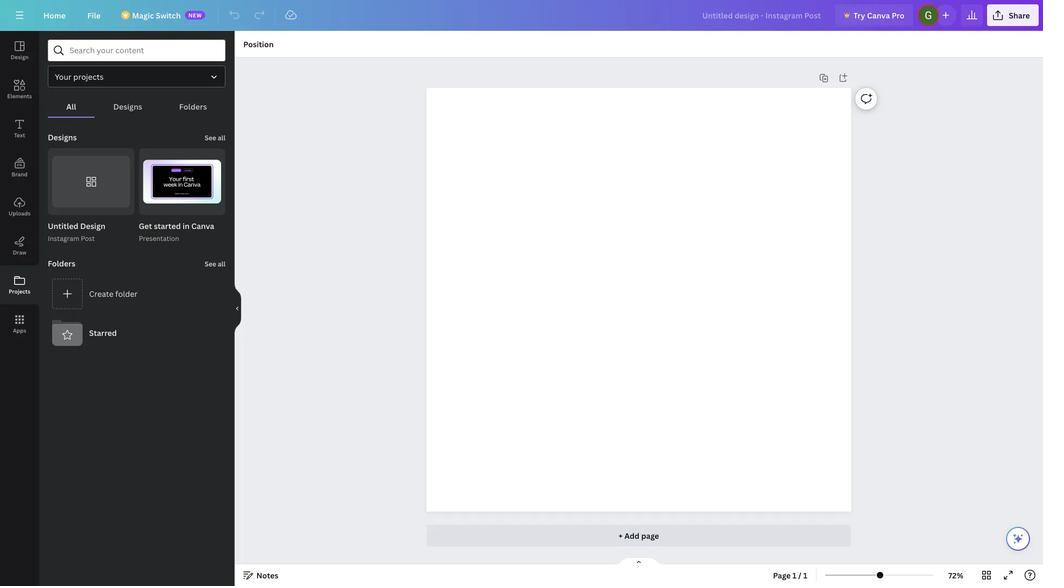 Task type: vqa. For each thing, say whether or not it's contained in the screenshot.
the leftmost using
no



Task type: describe. For each thing, give the bounding box(es) containing it.
72% button
[[939, 567, 974, 585]]

folder
[[115, 289, 138, 299]]

magic
[[132, 10, 154, 20]]

add
[[625, 531, 640, 542]]

apps button
[[0, 305, 39, 344]]

page 1 / 1
[[773, 571, 808, 581]]

untitled
[[48, 221, 78, 232]]

folders button
[[161, 96, 226, 117]]

create folder
[[89, 289, 138, 299]]

see for designs
[[205, 133, 216, 142]]

try canva pro button
[[835, 4, 914, 26]]

of
[[204, 205, 212, 213]]

starred
[[89, 328, 117, 339]]

folders inside button
[[179, 101, 207, 112]]

projects
[[9, 288, 30, 295]]

+ add page button
[[427, 526, 851, 547]]

main menu bar
[[0, 0, 1043, 31]]

designs button
[[95, 96, 161, 117]]

2 horizontal spatial 1
[[804, 571, 808, 581]]

draw button
[[0, 227, 39, 266]]

get started in canva presentation
[[139, 221, 214, 243]]

create folder button
[[48, 275, 226, 314]]

uploads
[[9, 210, 31, 217]]

all button
[[48, 96, 95, 117]]

file button
[[79, 4, 109, 26]]

72%
[[949, 571, 964, 581]]

design inside untitled design instagram post
[[80, 221, 105, 232]]

pro
[[892, 10, 905, 20]]

Select ownership filter button
[[48, 66, 226, 88]]

1 vertical spatial designs
[[48, 132, 77, 143]]

untitled design instagram post
[[48, 221, 105, 243]]

all
[[66, 101, 76, 112]]

+ add page
[[619, 531, 659, 542]]

1 horizontal spatial 1
[[793, 571, 797, 581]]

try canva pro
[[854, 10, 905, 20]]

side panel tab list
[[0, 31, 39, 344]]

in
[[183, 221, 190, 232]]

Search your content search field
[[70, 40, 218, 61]]

get started in canva group
[[139, 148, 226, 244]]

your projects
[[55, 71, 104, 82]]

design button
[[0, 31, 39, 70]]

home
[[43, 10, 66, 20]]

see all button for designs
[[204, 127, 227, 148]]

show pages image
[[613, 558, 665, 566]]

position button
[[239, 35, 278, 53]]

1 of 27
[[199, 205, 220, 213]]

get
[[139, 221, 152, 232]]

magic switch
[[132, 10, 181, 20]]



Task type: locate. For each thing, give the bounding box(es) containing it.
switch
[[156, 10, 181, 20]]

text button
[[0, 109, 39, 148]]

1 vertical spatial design
[[80, 221, 105, 232]]

0 vertical spatial designs
[[113, 101, 142, 112]]

2 all from the top
[[218, 260, 226, 269]]

0 horizontal spatial folders
[[48, 259, 75, 269]]

1 vertical spatial all
[[218, 260, 226, 269]]

group
[[48, 148, 135, 216]]

1 vertical spatial folders
[[48, 259, 75, 269]]

notes
[[257, 571, 279, 581]]

uploads button
[[0, 188, 39, 227]]

1 horizontal spatial canva
[[867, 10, 890, 20]]

page
[[773, 571, 791, 581]]

home link
[[35, 4, 74, 26]]

canva inside button
[[867, 10, 890, 20]]

1 right /
[[804, 571, 808, 581]]

2 see from the top
[[205, 260, 216, 269]]

designs
[[113, 101, 142, 112], [48, 132, 77, 143]]

brand button
[[0, 148, 39, 188]]

1 left /
[[793, 571, 797, 581]]

hide image
[[234, 283, 241, 335]]

0 vertical spatial all
[[218, 133, 226, 142]]

canva
[[867, 10, 890, 20], [191, 221, 214, 232]]

1 vertical spatial canva
[[191, 221, 214, 232]]

page
[[642, 531, 659, 542]]

see all down the get started in canva presentation
[[205, 260, 226, 269]]

1 of 27 group
[[139, 148, 226, 216]]

design up post in the top of the page
[[80, 221, 105, 232]]

Design title text field
[[694, 4, 831, 26]]

0 vertical spatial design
[[11, 53, 29, 61]]

2 see all from the top
[[205, 260, 226, 269]]

folders
[[179, 101, 207, 112], [48, 259, 75, 269]]

designs inside button
[[113, 101, 142, 112]]

notes button
[[239, 567, 283, 585]]

see down the folders button
[[205, 133, 216, 142]]

your
[[55, 71, 72, 82]]

0 horizontal spatial designs
[[48, 132, 77, 143]]

share
[[1009, 10, 1030, 20]]

1 vertical spatial see all button
[[204, 253, 227, 275]]

0 vertical spatial canva
[[867, 10, 890, 20]]

post
[[81, 234, 95, 243]]

design inside button
[[11, 53, 29, 61]]

presentation
[[139, 234, 179, 243]]

file
[[87, 10, 101, 20]]

see all button down the get started in canva presentation
[[204, 253, 227, 275]]

1 inside group
[[199, 205, 203, 213]]

see all for designs
[[205, 133, 226, 142]]

brand
[[12, 171, 28, 178]]

untitled design group
[[48, 148, 135, 244]]

designs down your projects button
[[113, 101, 142, 112]]

see all down the folders button
[[205, 133, 226, 142]]

projects button
[[0, 266, 39, 305]]

try
[[854, 10, 866, 20]]

new
[[188, 11, 202, 19]]

1 horizontal spatial designs
[[113, 101, 142, 112]]

2 see all button from the top
[[204, 253, 227, 275]]

position
[[243, 39, 274, 49]]

design
[[11, 53, 29, 61], [80, 221, 105, 232]]

all
[[218, 133, 226, 142], [218, 260, 226, 269]]

0 horizontal spatial 1
[[199, 205, 203, 213]]

1 see all from the top
[[205, 133, 226, 142]]

see for folders
[[205, 260, 216, 269]]

1 see from the top
[[205, 133, 216, 142]]

elements button
[[0, 70, 39, 109]]

/
[[799, 571, 802, 581]]

canva right try
[[867, 10, 890, 20]]

apps
[[13, 327, 26, 335]]

started
[[154, 221, 181, 232]]

1 vertical spatial see all
[[205, 260, 226, 269]]

create
[[89, 289, 114, 299]]

instagram
[[48, 234, 79, 243]]

27
[[214, 205, 220, 213]]

1 horizontal spatial folders
[[179, 101, 207, 112]]

1 see all button from the top
[[204, 127, 227, 148]]

0 vertical spatial see all
[[205, 133, 226, 142]]

all for folders
[[218, 260, 226, 269]]

0 horizontal spatial design
[[11, 53, 29, 61]]

see all for folders
[[205, 260, 226, 269]]

0 horizontal spatial canva
[[191, 221, 214, 232]]

see all button for folders
[[204, 253, 227, 275]]

0 vertical spatial see all button
[[204, 127, 227, 148]]

see
[[205, 133, 216, 142], [205, 260, 216, 269]]

share button
[[987, 4, 1039, 26]]

0 vertical spatial folders
[[179, 101, 207, 112]]

designs down all
[[48, 132, 77, 143]]

0 vertical spatial see
[[205, 133, 216, 142]]

see all button down the folders button
[[204, 127, 227, 148]]

canva right in
[[191, 221, 214, 232]]

see all button
[[204, 127, 227, 148], [204, 253, 227, 275]]

1 horizontal spatial design
[[80, 221, 105, 232]]

starred button
[[48, 314, 226, 353]]

+
[[619, 531, 623, 542]]

see all
[[205, 133, 226, 142], [205, 260, 226, 269]]

1 vertical spatial see
[[205, 260, 216, 269]]

all for designs
[[218, 133, 226, 142]]

canva inside the get started in canva presentation
[[191, 221, 214, 232]]

see down the get started in canva presentation
[[205, 260, 216, 269]]

canva assistant image
[[1012, 533, 1025, 546]]

projects
[[73, 71, 104, 82]]

elements
[[7, 92, 32, 100]]

text
[[14, 132, 25, 139]]

1 left the of
[[199, 205, 203, 213]]

1 all from the top
[[218, 133, 226, 142]]

design up elements button at top left
[[11, 53, 29, 61]]

draw
[[13, 249, 26, 256]]

1
[[199, 205, 203, 213], [793, 571, 797, 581], [804, 571, 808, 581]]



